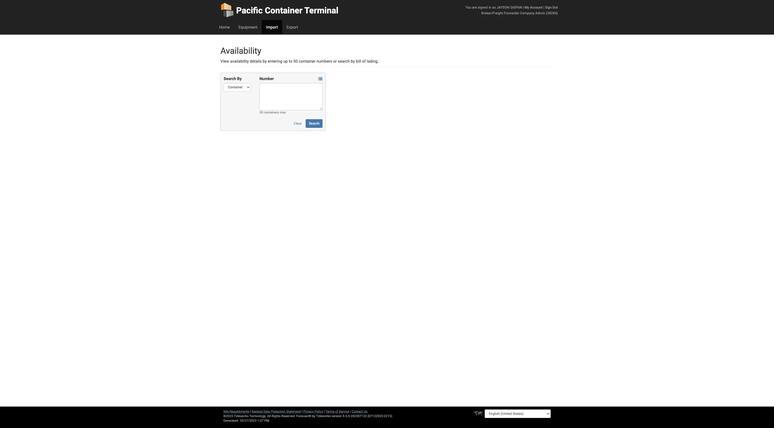 Task type: describe. For each thing, give the bounding box(es) containing it.
containers
[[264, 111, 279, 114]]

you are signed in as jayson gispan | my account | sign out broker/freight forwarder company admin (38284)
[[466, 5, 558, 15]]

home
[[219, 25, 230, 29]]

50 containers max
[[260, 111, 286, 114]]

| up forecast®
[[302, 410, 303, 414]]

pacific
[[236, 5, 263, 15]]

10/27/2023
[[240, 419, 257, 423]]

site
[[223, 410, 229, 414]]

details
[[250, 59, 262, 64]]

number
[[260, 76, 274, 81]]

| left general
[[250, 410, 251, 414]]

account
[[530, 5, 543, 9]]

in
[[489, 5, 492, 9]]

to
[[289, 59, 293, 64]]

©2023 tideworks
[[223, 415, 249, 418]]

| left my
[[523, 5, 524, 9]]

site requirements link
[[223, 410, 249, 414]]

clear button
[[291, 119, 305, 128]]

sign out link
[[545, 5, 558, 9]]

generated:
[[223, 419, 239, 423]]

import
[[266, 25, 278, 29]]

jayson
[[497, 5, 510, 9]]

gispan
[[511, 5, 522, 9]]

import button
[[262, 20, 282, 34]]

pm
[[265, 419, 269, 423]]

(07122023-
[[368, 415, 384, 418]]

home button
[[215, 20, 234, 34]]

pacific container terminal
[[236, 5, 339, 15]]

| up "tideworks"
[[324, 410, 325, 414]]

container
[[299, 59, 316, 64]]

export button
[[282, 20, 303, 34]]

my account link
[[525, 5, 543, 9]]

max
[[280, 111, 286, 114]]

lading.
[[367, 59, 379, 64]]

general
[[252, 410, 263, 414]]

out
[[553, 5, 558, 9]]

pacific container terminal link
[[221, 0, 339, 20]]

terms of service link
[[326, 410, 350, 414]]

search button
[[306, 119, 323, 128]]

rights
[[272, 415, 281, 418]]

terms
[[326, 410, 335, 414]]

reserved.
[[282, 415, 296, 418]]

privacy policy link
[[304, 410, 323, 414]]

are
[[472, 5, 477, 9]]

contact us link
[[352, 410, 368, 414]]

equipment
[[239, 25, 258, 29]]

contact
[[352, 410, 363, 414]]

| up 9.5.0.202307122
[[350, 410, 351, 414]]

protection
[[271, 410, 286, 414]]

admin
[[536, 11, 546, 15]]



Task type: locate. For each thing, give the bounding box(es) containing it.
0 vertical spatial 50
[[294, 59, 298, 64]]

of up version
[[335, 410, 338, 414]]

numbers
[[317, 59, 332, 64]]

by
[[263, 59, 267, 64], [351, 59, 355, 64], [312, 415, 315, 418]]

statement
[[286, 410, 301, 414]]

general data protection statement link
[[252, 410, 301, 414]]

all
[[267, 415, 271, 418]]

1 vertical spatial search
[[309, 122, 320, 126]]

Number text field
[[260, 83, 323, 110]]

container
[[265, 5, 303, 15]]

1 horizontal spatial 50
[[294, 59, 298, 64]]

bill
[[356, 59, 361, 64]]

availability
[[230, 59, 249, 64]]

show list image
[[319, 77, 323, 81]]

search by
[[224, 76, 242, 81]]

1 horizontal spatial of
[[362, 59, 366, 64]]

terminal
[[305, 5, 339, 15]]

1 vertical spatial 50
[[260, 111, 263, 114]]

version
[[332, 415, 342, 418]]

| left sign
[[544, 5, 545, 9]]

technology.
[[250, 415, 267, 418]]

broker/freight
[[482, 11, 503, 15]]

50 left 'containers'
[[260, 111, 263, 114]]

by left bill at top
[[351, 59, 355, 64]]

0 horizontal spatial by
[[263, 59, 267, 64]]

forwarder
[[504, 11, 520, 15]]

0 horizontal spatial 50
[[260, 111, 263, 114]]

you
[[466, 5, 472, 9]]

clear
[[294, 122, 302, 126]]

1:27
[[258, 419, 264, 423]]

policy
[[315, 410, 323, 414]]

tideworks
[[316, 415, 331, 418]]

my
[[525, 5, 529, 9]]

9.5.0.202307122
[[343, 415, 367, 418]]

by inside site requirements | general data protection statement | privacy policy | terms of service | contact us ©2023 tideworks technology. all rights reserved. forecast® by tideworks version 9.5.0.202307122 (07122023-2213) generated: 10/27/2023 1:27 pm
[[312, 415, 315, 418]]

by right details
[[263, 59, 267, 64]]

forecast®
[[296, 415, 311, 418]]

2213)
[[384, 415, 393, 418]]

of right bill at top
[[362, 59, 366, 64]]

by
[[237, 76, 242, 81]]

or
[[333, 59, 337, 64]]

equipment button
[[234, 20, 262, 34]]

availability
[[221, 46, 262, 56]]

entering
[[268, 59, 283, 64]]

us
[[364, 410, 368, 414]]

1 vertical spatial of
[[335, 410, 338, 414]]

by down privacy policy link
[[312, 415, 315, 418]]

data
[[264, 410, 270, 414]]

1 horizontal spatial by
[[312, 415, 315, 418]]

site requirements | general data protection statement | privacy policy | terms of service | contact us ©2023 tideworks technology. all rights reserved. forecast® by tideworks version 9.5.0.202307122 (07122023-2213) generated: 10/27/2023 1:27 pm
[[223, 410, 393, 423]]

sign
[[545, 5, 552, 9]]

50 right to
[[294, 59, 298, 64]]

up
[[284, 59, 288, 64]]

of inside site requirements | general data protection statement | privacy policy | terms of service | contact us ©2023 tideworks technology. all rights reserved. forecast® by tideworks version 9.5.0.202307122 (07122023-2213) generated: 10/27/2023 1:27 pm
[[335, 410, 338, 414]]

0 vertical spatial search
[[224, 76, 236, 81]]

search for search
[[309, 122, 320, 126]]

50
[[294, 59, 298, 64], [260, 111, 263, 114]]

view availability details by entering up to 50 container numbers or search by bill of lading.
[[221, 59, 379, 64]]

of
[[362, 59, 366, 64], [335, 410, 338, 414]]

search for search by
[[224, 76, 236, 81]]

|
[[523, 5, 524, 9], [544, 5, 545, 9], [250, 410, 251, 414], [302, 410, 303, 414], [324, 410, 325, 414], [350, 410, 351, 414]]

0 horizontal spatial of
[[335, 410, 338, 414]]

requirements
[[230, 410, 249, 414]]

as
[[493, 5, 496, 9]]

export
[[287, 25, 298, 29]]

search
[[338, 59, 350, 64]]

0 horizontal spatial search
[[224, 76, 236, 81]]

2 horizontal spatial by
[[351, 59, 355, 64]]

0 vertical spatial of
[[362, 59, 366, 64]]

signed
[[478, 5, 488, 9]]

company
[[520, 11, 535, 15]]

(38284)
[[546, 11, 558, 15]]

search left by
[[224, 76, 236, 81]]

service
[[339, 410, 350, 414]]

search
[[224, 76, 236, 81], [309, 122, 320, 126]]

search inside button
[[309, 122, 320, 126]]

privacy
[[304, 410, 314, 414]]

view
[[221, 59, 229, 64]]

1 horizontal spatial search
[[309, 122, 320, 126]]

search right clear button
[[309, 122, 320, 126]]



Task type: vqa. For each thing, say whether or not it's contained in the screenshot.
Site Requirements | General Data Protection Statement | Privacy Policy | Terms of Service | Contact Us ©2023 Tideworks Technology. All Rights Reserved. Forecast® by Tideworks version 9.5.0.202307122 (07122023-2213) Generated: 10/31/2023 2:23 PM
no



